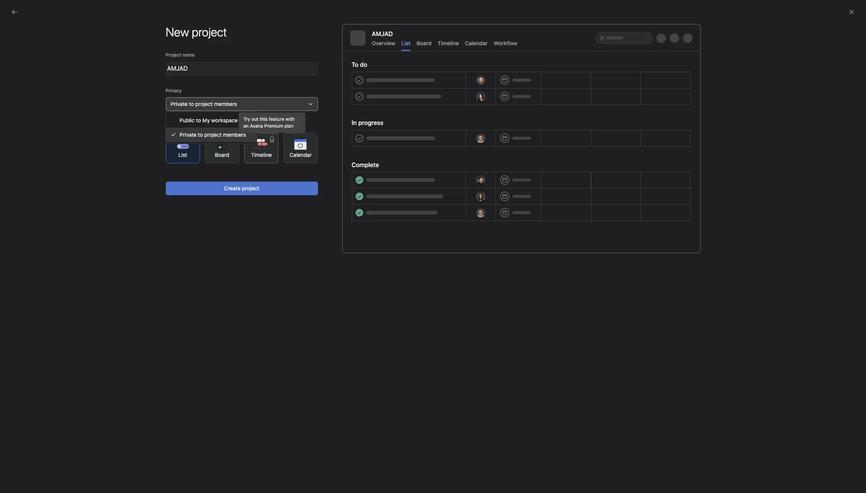 Task type: describe. For each thing, give the bounding box(es) containing it.
hide sidebar image
[[10, 6, 16, 12]]

public to my workspace
[[180, 117, 238, 124]]

feature
[[269, 116, 284, 122]]

upcoming button
[[284, 129, 310, 140]]

project inside button
[[242, 185, 259, 192]]

workflow
[[494, 40, 518, 46]]

premium
[[264, 123, 283, 129]]

private to project members inside popup button
[[171, 101, 237, 107]]

overdue (5)
[[319, 129, 350, 136]]

functional
[[639, 139, 664, 146]]

this
[[260, 116, 268, 122]]

talkback
[[519, 166, 541, 173]]

0 for collaborators
[[525, 81, 529, 90]]

of
[[663, 166, 668, 173]]

overview
[[372, 40, 395, 46]]

1 vertical spatial list
[[178, 152, 187, 158]]

list image for cross-functional project plan
[[602, 139, 612, 148]]

out
[[252, 116, 259, 122]]

my
[[202, 117, 210, 124]]

asana
[[250, 123, 263, 129]]

warlords
[[639, 166, 662, 173]]

project name
[[166, 52, 195, 58]]

project inside popup button
[[195, 101, 213, 107]]

completed button
[[359, 129, 386, 140]]

(5)
[[342, 129, 350, 136]]

create task button
[[260, 144, 297, 154]]

private to project members radio item
[[166, 128, 257, 142]]

1 vertical spatial board
[[215, 152, 229, 158]]

project
[[166, 52, 181, 58]]

default
[[166, 124, 182, 129]]

to inside radio item
[[198, 132, 203, 138]]

my tasks
[[284, 117, 315, 126]]

add profile photo image
[[260, 113, 278, 132]]

1 horizontal spatial plan
[[685, 139, 696, 146]]

thursday, november 2
[[447, 46, 511, 53]]

private inside the private to project members radio item
[[180, 132, 197, 138]]

1 horizontal spatial board
[[417, 40, 432, 46]]

upcoming
[[284, 129, 310, 136]]

members inside popup button
[[214, 101, 237, 107]]

task
[[286, 146, 295, 152]]

to do
[[352, 61, 367, 68]]

to inside popup button
[[189, 101, 194, 107]]

try out this feature with an asana premium plan
[[244, 116, 295, 129]]

new project
[[166, 25, 227, 39]]

0 vertical spatial calendar
[[465, 40, 488, 46]]

overdue
[[319, 129, 341, 136]]

create project
[[224, 185, 259, 192]]

cross-
[[622, 139, 639, 146]]

sea
[[679, 166, 688, 173]]

create for create project
[[224, 185, 241, 192]]



Task type: locate. For each thing, give the bounding box(es) containing it.
this is a preview of your project image
[[342, 24, 701, 253]]

private down privacy
[[171, 101, 188, 107]]

privacy
[[166, 88, 182, 94]]

2 0 from the left
[[525, 81, 529, 90]]

private to project members down public to my workspace
[[180, 132, 246, 138]]

1 horizontal spatial create
[[270, 146, 284, 152]]

list image left talkback
[[499, 166, 508, 175]]

create
[[270, 146, 284, 152], [224, 185, 241, 192]]

create project link
[[491, 132, 595, 156]]

list image left "seven"
[[602, 166, 612, 175]]

create project button
[[166, 182, 318, 196]]

complete
[[352, 162, 379, 169]]

to
[[189, 101, 194, 107], [196, 117, 201, 124], [198, 132, 203, 138]]

the
[[669, 166, 678, 173]]

list image for talkback
[[499, 166, 508, 175]]

completed
[[474, 83, 497, 88]]

1 vertical spatial private
[[180, 132, 197, 138]]

plan down the with
[[285, 123, 294, 129]]

create project
[[519, 140, 555, 146]]

1 horizontal spatial 0
[[525, 81, 529, 90]]

public
[[180, 117, 195, 124]]

1 vertical spatial to
[[196, 117, 201, 124]]

1 horizontal spatial list
[[402, 40, 411, 46]]

members down an
[[223, 132, 246, 138]]

0 horizontal spatial plan
[[285, 123, 294, 129]]

0 horizontal spatial 0
[[456, 81, 460, 90]]

to left my
[[196, 117, 201, 124]]

try out this feature with an asana premium plan tooltip
[[239, 113, 305, 135]]

0 vertical spatial list
[[402, 40, 411, 46]]

list image
[[602, 139, 612, 148], [499, 166, 508, 175], [602, 166, 612, 175]]

workspace
[[211, 117, 238, 124]]

project
[[195, 101, 213, 107], [204, 132, 222, 138], [666, 139, 683, 146], [242, 185, 259, 192]]

private to project members
[[171, 101, 237, 107], [180, 132, 246, 138]]

customize button
[[664, 81, 707, 95]]

name
[[183, 52, 195, 58]]

private to project members up my
[[171, 101, 237, 107]]

timeline
[[438, 40, 459, 46], [251, 152, 272, 158]]

with
[[286, 116, 295, 122]]

an
[[244, 123, 249, 129]]

private
[[171, 101, 188, 107], [180, 132, 197, 138]]

collaborators
[[531, 83, 559, 88]]

1 vertical spatial plan
[[685, 139, 696, 146]]

1 vertical spatial timeline
[[251, 152, 272, 158]]

project inside radio item
[[204, 132, 222, 138]]

in progress
[[352, 119, 384, 126]]

0 vertical spatial create
[[270, 146, 284, 152]]

seven warlords of the sea
[[622, 166, 688, 173]]

0 vertical spatial members
[[214, 101, 237, 107]]

list image inside talkback link
[[499, 166, 508, 175]]

close image
[[849, 9, 855, 15]]

private inside the private to project members popup button
[[171, 101, 188, 107]]

create task
[[270, 146, 295, 152]]

list image inside seven warlords of the sea link
[[602, 166, 612, 175]]

0 for tasks completed
[[456, 81, 460, 90]]

plan
[[285, 123, 294, 129], [685, 139, 696, 146]]

default view
[[166, 124, 193, 129]]

0 left collaborators
[[525, 81, 529, 90]]

1 vertical spatial create
[[224, 185, 241, 192]]

1 horizontal spatial calendar
[[465, 40, 488, 46]]

members up the workspace
[[214, 101, 237, 107]]

board down the private to project members radio item at the left top
[[215, 152, 229, 158]]

november
[[476, 46, 506, 53]]

to down my
[[198, 132, 203, 138]]

members inside radio item
[[223, 132, 246, 138]]

create for create task
[[270, 146, 284, 152]]

calendar
[[465, 40, 488, 46], [290, 152, 312, 158]]

completed
[[359, 129, 386, 136]]

members
[[214, 101, 237, 107], [223, 132, 246, 138]]

1 vertical spatial calendar
[[290, 152, 312, 158]]

0 horizontal spatial calendar
[[290, 152, 312, 158]]

2 vertical spatial to
[[198, 132, 203, 138]]

list image left the cross-
[[602, 139, 612, 148]]

cross-functional project plan
[[622, 139, 696, 146]]

seven warlords of the sea link
[[595, 159, 698, 183]]

view
[[183, 124, 193, 129]]

0 vertical spatial private
[[171, 101, 188, 107]]

list
[[402, 40, 411, 46], [178, 152, 187, 158]]

customize
[[676, 84, 702, 91]]

0 horizontal spatial board
[[215, 152, 229, 158]]

my tasks link
[[284, 116, 466, 127]]

0 vertical spatial timeline
[[438, 40, 459, 46]]

plan up sea
[[685, 139, 696, 146]]

private to project members button
[[166, 97, 318, 111]]

1 vertical spatial members
[[223, 132, 246, 138]]

calendar left workflow
[[465, 40, 488, 46]]

list right overview
[[402, 40, 411, 46]]

private to project members inside radio item
[[180, 132, 246, 138]]

1 vertical spatial private to project members
[[180, 132, 246, 138]]

overdue (5) button
[[319, 129, 350, 140]]

Project name text field
[[166, 62, 318, 75]]

board
[[417, 40, 432, 46], [215, 152, 229, 158]]

1 horizontal spatial timeline
[[438, 40, 459, 46]]

tasks
[[462, 83, 473, 88]]

thursday,
[[447, 46, 475, 53]]

list image for seven warlords of the sea
[[602, 166, 612, 175]]

1 0 from the left
[[456, 81, 460, 90]]

0 horizontal spatial timeline
[[251, 152, 272, 158]]

calendar down upcoming button
[[290, 152, 312, 158]]

talkback link
[[491, 159, 595, 183]]

0 vertical spatial private to project members
[[171, 101, 237, 107]]

list down default view
[[178, 152, 187, 158]]

2
[[507, 46, 511, 53]]

go back image
[[11, 9, 18, 15]]

0 vertical spatial board
[[417, 40, 432, 46]]

amjad
[[372, 30, 393, 37]]

0 horizontal spatial create
[[224, 185, 241, 192]]

0
[[456, 81, 460, 90], [525, 81, 529, 90]]

plan inside try out this feature with an asana premium plan
[[285, 123, 294, 129]]

seven
[[622, 166, 638, 173]]

cross-functional project plan link
[[595, 132, 698, 156]]

board left thursday,
[[417, 40, 432, 46]]

0 left tasks
[[456, 81, 460, 90]]

0 vertical spatial plan
[[285, 123, 294, 129]]

0 vertical spatial to
[[189, 101, 194, 107]]

to up the public
[[189, 101, 194, 107]]

0 horizontal spatial list
[[178, 152, 187, 158]]

try
[[244, 116, 250, 122]]

private down view
[[180, 132, 197, 138]]

list image inside cross-functional project plan link
[[602, 139, 612, 148]]

tasks completed
[[462, 83, 497, 88]]



Task type: vqa. For each thing, say whether or not it's contained in the screenshot.
ADD BILLING INFO on the right
no



